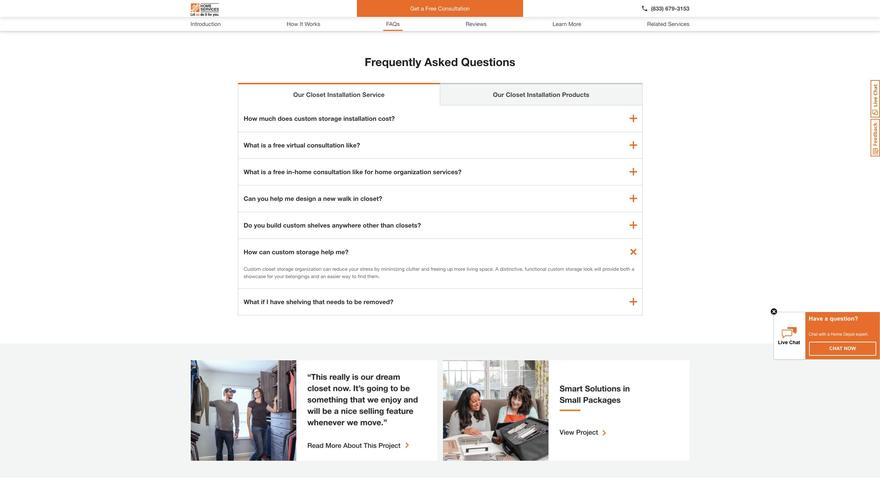 Task type: vqa. For each thing, say whether or not it's contained in the screenshot.
Our Closet Installation Products's Our
yes



Task type: locate. For each thing, give the bounding box(es) containing it.
have
[[270, 298, 285, 306]]

free left in-
[[273, 168, 285, 176]]

for right like
[[365, 168, 373, 176]]

to left find
[[352, 273, 357, 279]]

me
[[285, 195, 294, 202]]

(833) 679-3153 link
[[642, 4, 690, 13]]

how left the it
[[287, 20, 298, 27]]

you
[[258, 195, 269, 202], [254, 221, 265, 229]]

3 what from the top
[[244, 298, 259, 306]]

organization
[[394, 168, 432, 176], [295, 266, 322, 272]]

closets?
[[396, 221, 421, 229]]

needs
[[327, 298, 345, 306]]

1 vertical spatial is
[[261, 168, 266, 176]]

way
[[342, 273, 351, 279]]

1 vertical spatial free
[[273, 168, 285, 176]]

organization inside custom closet storage organization can reduce your stress by minimizing clutter and freeing up more living space. a distinctive, functional custom storage look will provide both a showcase for your belongings and an easier way to find them.
[[295, 266, 322, 272]]

for
[[365, 168, 373, 176], [267, 273, 273, 279]]

what up the can
[[244, 168, 259, 176]]

2 free from the top
[[273, 168, 285, 176]]

1 vertical spatial consultation
[[314, 168, 351, 176]]

can up the an
[[323, 266, 331, 272]]

what if i have shelving that needs to be removed?
[[244, 298, 394, 306]]

(833) 679-3153
[[652, 5, 690, 12]]

free for virtual
[[273, 141, 285, 149]]

new
[[323, 195, 336, 202]]

can
[[244, 195, 256, 202]]

installation left products
[[528, 91, 561, 98]]

virtual
[[287, 141, 306, 149]]

0 vertical spatial how
[[287, 20, 298, 27]]

1 vertical spatial and
[[311, 273, 320, 279]]

you right do
[[254, 221, 265, 229]]

is
[[261, 141, 266, 149], [261, 168, 266, 176]]

2 closet from the left
[[506, 91, 526, 98]]

free for in-
[[273, 168, 285, 176]]

a inside custom closet storage organization can reduce your stress by minimizing clutter and freeing up more living space. a distinctive, functional custom storage look will provide both a showcase for your belongings and an easier way to find them.
[[632, 266, 635, 272]]

custom
[[294, 115, 317, 122], [283, 221, 306, 229], [272, 248, 295, 256], [548, 266, 565, 272]]

1 vertical spatial your
[[275, 273, 284, 279]]

our down questions
[[493, 91, 505, 98]]

removed?
[[364, 298, 394, 306]]

1 free from the top
[[273, 141, 285, 149]]

help left "me?"
[[321, 248, 334, 256]]

organization left services?
[[394, 168, 432, 176]]

0 vertical spatial for
[[365, 168, 373, 176]]

can you help me design a new walk in closet?
[[244, 195, 383, 202]]

organization up "belongings"
[[295, 266, 322, 272]]

0 vertical spatial organization
[[394, 168, 432, 176]]

question?
[[830, 316, 859, 322]]

other
[[363, 221, 379, 229]]

1 is from the top
[[261, 141, 266, 149]]

our
[[293, 91, 305, 98], [493, 91, 505, 98]]

1 horizontal spatial for
[[365, 168, 373, 176]]

what
[[244, 141, 259, 149], [244, 168, 259, 176], [244, 298, 259, 306]]

a right get
[[421, 5, 424, 12]]

0 horizontal spatial and
[[311, 273, 320, 279]]

0 horizontal spatial can
[[259, 248, 270, 256]]

1 vertical spatial you
[[254, 221, 265, 229]]

home
[[832, 332, 843, 337]]

learn
[[553, 20, 567, 27]]

closet for our closet installation products
[[506, 91, 526, 98]]

0 vertical spatial help
[[270, 195, 283, 202]]

showcase
[[244, 273, 266, 279]]

and left the an
[[311, 273, 320, 279]]

installation
[[328, 91, 361, 98], [528, 91, 561, 98]]

0 vertical spatial you
[[258, 195, 269, 202]]

is for what is a free virtual consultation like?
[[261, 141, 266, 149]]

2 our from the left
[[493, 91, 505, 98]]

for inside custom closet storage organization can reduce your stress by minimizing clutter and freeing up more living space. a distinctive, functional custom storage look will provide both a showcase for your belongings and an easier way to find them.
[[267, 273, 273, 279]]

custom right build
[[283, 221, 306, 229]]

0 horizontal spatial our
[[293, 91, 305, 98]]

free
[[426, 5, 437, 12]]

is left in-
[[261, 168, 266, 176]]

your down 'closet'
[[275, 273, 284, 279]]

how left much
[[244, 115, 258, 122]]

reviews
[[466, 20, 487, 27]]

you for do
[[254, 221, 265, 229]]

chat now link
[[810, 343, 877, 356]]

a inside button
[[421, 5, 424, 12]]

0 vertical spatial free
[[273, 141, 285, 149]]

and right clutter
[[422, 266, 430, 272]]

our for our closet installation products
[[493, 91, 505, 98]]

how up custom
[[244, 248, 258, 256]]

it
[[300, 20, 303, 27]]

than
[[381, 221, 394, 229]]

1 home from the left
[[295, 168, 312, 176]]

can up 'closet'
[[259, 248, 270, 256]]

what for what is a free in-home consultation like for home organization services?
[[244, 168, 259, 176]]

1 vertical spatial what
[[244, 168, 259, 176]]

a left 'new'
[[318, 195, 322, 202]]

for down 'closet'
[[267, 273, 273, 279]]

asked
[[425, 55, 458, 68]]

questions
[[461, 55, 516, 68]]

closet
[[306, 91, 326, 98], [506, 91, 526, 98]]

custom right functional in the bottom right of the page
[[548, 266, 565, 272]]

how it works
[[287, 20, 321, 27]]

0 horizontal spatial for
[[267, 273, 273, 279]]

before and after long quote banner - image image
[[191, 361, 438, 461]]

1 horizontal spatial can
[[323, 266, 331, 272]]

you right the can
[[258, 195, 269, 202]]

1 closet from the left
[[306, 91, 326, 98]]

1 vertical spatial how
[[244, 115, 258, 122]]

design
[[296, 195, 316, 202]]

1 vertical spatial for
[[267, 273, 273, 279]]

is down much
[[261, 141, 266, 149]]

a
[[421, 5, 424, 12], [268, 141, 272, 149], [268, 168, 272, 176], [318, 195, 322, 202], [632, 266, 635, 272], [825, 316, 829, 322], [828, 332, 831, 337]]

i
[[267, 298, 269, 306]]

how for how it works
[[287, 20, 298, 27]]

your up way
[[349, 266, 359, 272]]

what left if
[[244, 298, 259, 306]]

custom closet storage organization can reduce your stress by minimizing clutter and freeing up more living space. a distinctive, functional custom storage look will provide both a showcase for your belongings and an easier way to find them.
[[244, 266, 635, 279]]

custom inside custom closet storage organization can reduce your stress by minimizing clutter and freeing up more living space. a distinctive, functional custom storage look will provide both a showcase for your belongings and an easier way to find them.
[[548, 266, 565, 272]]

frequently
[[365, 55, 422, 68]]

0 vertical spatial what
[[244, 141, 259, 149]]

0 vertical spatial and
[[422, 266, 430, 272]]

you for can
[[258, 195, 269, 202]]

with
[[820, 332, 827, 337]]

2 vertical spatial what
[[244, 298, 259, 306]]

have
[[809, 316, 824, 322]]

a right have
[[825, 316, 829, 322]]

1 horizontal spatial home
[[375, 168, 392, 176]]

0 vertical spatial to
[[352, 273, 357, 279]]

0 horizontal spatial organization
[[295, 266, 322, 272]]

home
[[295, 168, 312, 176], [375, 168, 392, 176]]

free
[[273, 141, 285, 149], [273, 168, 285, 176]]

chat with a home depot expert.
[[809, 332, 870, 337]]

anywhere
[[332, 221, 361, 229]]

free left virtual
[[273, 141, 285, 149]]

1 installation from the left
[[328, 91, 361, 98]]

can
[[259, 248, 270, 256], [323, 266, 331, 272]]

stress
[[360, 266, 373, 272]]

1 vertical spatial help
[[321, 248, 334, 256]]

get
[[411, 5, 420, 12]]

how much does custom storage installation cost?
[[244, 115, 395, 122]]

a left in-
[[268, 168, 272, 176]]

home down what is a free virtual consultation like?
[[295, 168, 312, 176]]

2 installation from the left
[[528, 91, 561, 98]]

2 is from the top
[[261, 168, 266, 176]]

live chat image
[[871, 80, 881, 118]]

consultation left like
[[314, 168, 351, 176]]

1 our from the left
[[293, 91, 305, 98]]

0 horizontal spatial installation
[[328, 91, 361, 98]]

frequently asked questions
[[365, 55, 516, 68]]

what down much
[[244, 141, 259, 149]]

679-
[[666, 5, 678, 12]]

me?
[[336, 248, 349, 256]]

consultation left the "like?"
[[307, 141, 345, 149]]

help left the me
[[270, 195, 283, 202]]

services
[[669, 20, 690, 27]]

0 horizontal spatial closet
[[306, 91, 326, 98]]

installation up installation at the left top of page
[[328, 91, 361, 98]]

2 what from the top
[[244, 168, 259, 176]]

chat
[[830, 346, 843, 352]]

0 horizontal spatial home
[[295, 168, 312, 176]]

be
[[355, 298, 362, 306]]

consultation
[[307, 141, 345, 149], [314, 168, 351, 176]]

1 horizontal spatial closet
[[506, 91, 526, 98]]

1 vertical spatial organization
[[295, 266, 322, 272]]

0 vertical spatial your
[[349, 266, 359, 272]]

service
[[363, 91, 385, 98]]

help
[[270, 195, 283, 202], [321, 248, 334, 256]]

1 what from the top
[[244, 141, 259, 149]]

0 vertical spatial is
[[261, 141, 266, 149]]

do it for you logo image
[[191, 0, 219, 19]]

1 vertical spatial can
[[323, 266, 331, 272]]

chat
[[809, 332, 818, 337]]

how for how can custom storage help me?
[[244, 248, 258, 256]]

expert.
[[857, 332, 870, 337]]

to left be at the left of page
[[347, 298, 353, 306]]

a right both
[[632, 266, 635, 272]]

1 horizontal spatial installation
[[528, 91, 561, 98]]

to inside custom closet storage organization can reduce your stress by minimizing clutter and freeing up more living space. a distinctive, functional custom storage look will provide both a showcase for your belongings and an easier way to find them.
[[352, 273, 357, 279]]

installation for products
[[528, 91, 561, 98]]

storage
[[319, 115, 342, 122], [296, 248, 320, 256], [277, 266, 294, 272], [566, 266, 583, 272]]

our up the how much does custom storage installation cost?
[[293, 91, 305, 98]]

get a free consultation button
[[357, 0, 524, 17]]

more
[[455, 266, 466, 272]]

home right like
[[375, 168, 392, 176]]

1 horizontal spatial our
[[493, 91, 505, 98]]

2 vertical spatial how
[[244, 248, 258, 256]]



Task type: describe. For each thing, give the bounding box(es) containing it.
0 vertical spatial consultation
[[307, 141, 345, 149]]

have a question?
[[809, 316, 859, 322]]

0 horizontal spatial help
[[270, 195, 283, 202]]

related
[[648, 20, 667, 27]]

in-
[[287, 168, 295, 176]]

an
[[321, 273, 326, 279]]

smart solutions in small packages image
[[443, 361, 690, 461]]

more
[[569, 20, 582, 27]]

them.
[[368, 273, 380, 279]]

0 horizontal spatial your
[[275, 273, 284, 279]]

belongings
[[286, 273, 310, 279]]

cost?
[[379, 115, 395, 122]]

by
[[375, 266, 380, 272]]

1 horizontal spatial organization
[[394, 168, 432, 176]]

1 vertical spatial to
[[347, 298, 353, 306]]

how can custom storage help me?
[[244, 248, 349, 256]]

consultation
[[438, 5, 470, 12]]

1 horizontal spatial and
[[422, 266, 430, 272]]

1 horizontal spatial help
[[321, 248, 334, 256]]

custom up 'closet'
[[272, 248, 295, 256]]

(833)
[[652, 5, 664, 12]]

products
[[563, 91, 590, 98]]

in
[[354, 195, 359, 202]]

does
[[278, 115, 293, 122]]

walk
[[338, 195, 352, 202]]

can inside custom closet storage organization can reduce your stress by minimizing clutter and freeing up more living space. a distinctive, functional custom storage look will provide both a showcase for your belongings and an easier way to find them.
[[323, 266, 331, 272]]

like
[[353, 168, 363, 176]]

reduce
[[333, 266, 348, 272]]

closet?
[[361, 195, 383, 202]]

will
[[595, 266, 602, 272]]

functional
[[525, 266, 547, 272]]

is for what is a free in-home consultation like for home organization services?
[[261, 168, 266, 176]]

installation for service
[[328, 91, 361, 98]]

shelving
[[286, 298, 311, 306]]

our for our closet installation service
[[293, 91, 305, 98]]

a left virtual
[[268, 141, 272, 149]]

look
[[584, 266, 593, 272]]

3153
[[678, 5, 690, 12]]

living
[[467, 266, 478, 272]]

easier
[[328, 273, 341, 279]]

introduction
[[191, 20, 221, 27]]

that
[[313, 298, 325, 306]]

what for what is a free virtual consultation like?
[[244, 141, 259, 149]]

find
[[358, 273, 366, 279]]

closet for our closet installation service
[[306, 91, 326, 98]]

build
[[267, 221, 282, 229]]

what is a free virtual consultation like?
[[244, 141, 360, 149]]

our closet installation service
[[293, 91, 385, 98]]

space.
[[480, 266, 494, 272]]

faqs
[[387, 20, 400, 27]]

minimizing
[[382, 266, 405, 272]]

works
[[305, 20, 321, 27]]

a right with
[[828, 332, 831, 337]]

get a free consultation
[[411, 5, 470, 12]]

1 horizontal spatial your
[[349, 266, 359, 272]]

our closet installation products
[[493, 91, 590, 98]]

do
[[244, 221, 252, 229]]

custom
[[244, 266, 261, 272]]

what for what if i have shelving that needs to be removed?
[[244, 298, 259, 306]]

shelves
[[308, 221, 330, 229]]

custom right does
[[294, 115, 317, 122]]

distinctive,
[[500, 266, 524, 272]]

related services
[[648, 20, 690, 27]]

2 home from the left
[[375, 168, 392, 176]]

like?
[[346, 141, 360, 149]]

up
[[448, 266, 453, 272]]

both
[[621, 266, 631, 272]]

what is a free in-home consultation like for home organization services?
[[244, 168, 462, 176]]

do you build custom shelves anywhere other than closets?
[[244, 221, 421, 229]]

provide
[[603, 266, 619, 272]]

closet
[[263, 266, 276, 272]]

chat now
[[830, 346, 857, 352]]

freeing
[[431, 266, 446, 272]]

how for how much does custom storage installation cost?
[[244, 115, 258, 122]]

learn more
[[553, 20, 582, 27]]

feedback link image
[[871, 119, 881, 157]]

much
[[259, 115, 276, 122]]

clutter
[[406, 266, 420, 272]]

now
[[845, 346, 857, 352]]

services?
[[433, 168, 462, 176]]

0 vertical spatial can
[[259, 248, 270, 256]]



